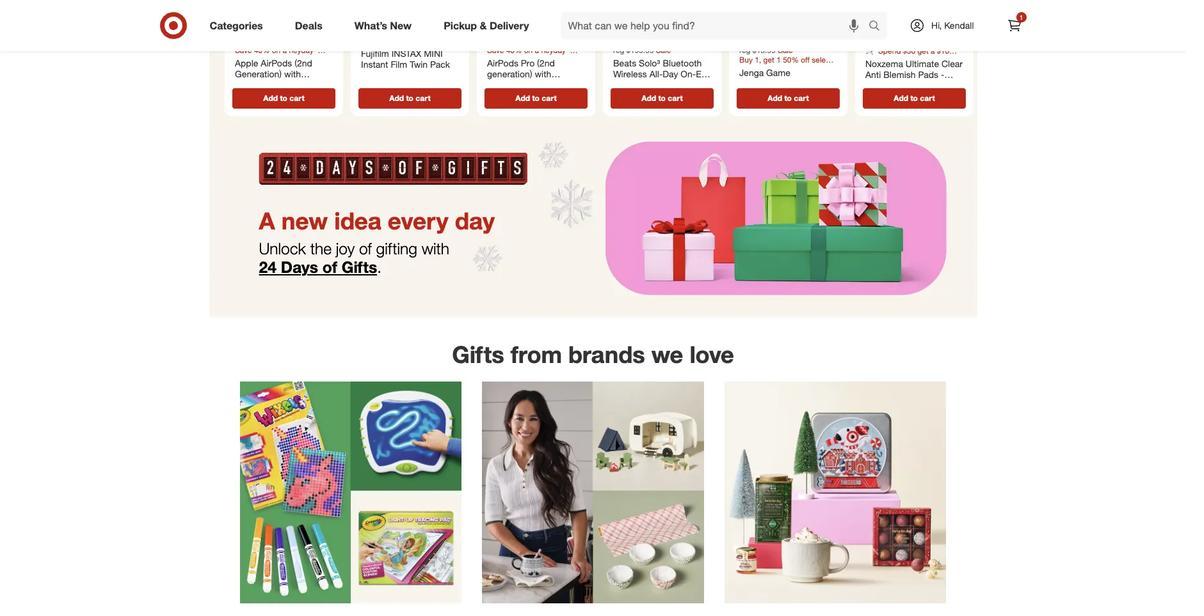 Task type: vqa. For each thing, say whether or not it's contained in the screenshot.
Hi, Kendall
yes



Task type: describe. For each thing, give the bounding box(es) containing it.
ear
[[696, 69, 709, 80]]

unlock
[[259, 240, 306, 259]]

1
[[1019, 13, 1023, 21]]

all-
[[649, 69, 662, 80]]

every
[[388, 207, 448, 235]]

search button
[[863, 12, 894, 42]]

(2nd for airpods
[[294, 58, 312, 68]]

jenga
[[739, 67, 763, 78]]

add to cart button for apple airpods (2nd generation) with charging case
[[232, 88, 335, 109]]

90ct
[[918, 81, 935, 92]]

add to cart for noxzema ultimate clear anti blemish pads - eucalyptus - 90ct
[[893, 93, 935, 103]]

1 horizontal spatial of
[[359, 240, 372, 259]]

add to cart button for airpods pro (2nd generation) with magsafe case (usb‑c)
[[484, 88, 587, 109]]

idea
[[334, 207, 381, 235]]

day
[[662, 69, 678, 80]]

add for noxzema ultimate clear anti blemish pads - eucalyptus - 90ct
[[893, 93, 908, 103]]

sale for $99.99
[[656, 45, 671, 55]]

$5.29
[[865, 34, 887, 45]]

1 horizontal spatial -
[[912, 81, 915, 92]]

what's
[[354, 19, 387, 32]]

cart for noxzema ultimate clear anti blemish pads - eucalyptus - 90ct
[[920, 93, 935, 103]]

categories
[[210, 19, 263, 32]]

what's new link
[[344, 12, 428, 40]]

delivery
[[490, 19, 529, 32]]

to for apple airpods (2nd generation) with charging case
[[280, 93, 287, 103]]

cart for airpods pro (2nd generation) with magsafe case (usb‑c)
[[541, 93, 556, 103]]

2 horizontal spatial -
[[941, 69, 944, 80]]

headphones
[[613, 80, 664, 91]]

generation)
[[235, 69, 281, 80]]

to for jenga game
[[784, 93, 791, 103]]

noxzema ultimate clear anti blemish pads - eucalyptus - 90ct
[[865, 58, 962, 92]]

deals
[[295, 19, 322, 32]]

new
[[281, 207, 328, 235]]

brands
[[568, 340, 645, 369]]

reg for $99.99
[[613, 45, 624, 55]]

add inside $99.99 reg $199.99 sale beats solo³ bluetooth wireless all-day on-ear headphones - black add to cart
[[641, 93, 656, 103]]

2 add from the left
[[389, 93, 404, 103]]

gifts from brands we love
[[452, 340, 734, 369]]

bluetooth
[[662, 58, 701, 68]]

2 add to cart button from the left
[[358, 88, 461, 109]]

apple
[[235, 58, 258, 68]]

gifting
[[376, 240, 417, 259]]

pickup
[[444, 19, 477, 32]]

categories link
[[199, 12, 279, 40]]

$13.99 reg $15.99 sale
[[739, 34, 792, 55]]

airpods pro (2nd generation) with magsafe case (usb‑c) link
[[482, 0, 590, 91]]

2 add to cart from the left
[[389, 93, 430, 103]]

the
[[310, 240, 332, 259]]

wireless
[[613, 69, 647, 80]]

add to cart for airpods pro (2nd generation) with magsafe case (usb‑c)
[[515, 93, 556, 103]]

(usb‑c)
[[548, 80, 581, 91]]

to inside $99.99 reg $199.99 sale beats solo³ bluetooth wireless all-day on-ear headphones - black add to cart
[[658, 93, 665, 103]]

hi, kendall
[[931, 20, 974, 31]]

pads
[[918, 69, 938, 80]]

$199.99
[[626, 45, 653, 55]]

pickup & delivery
[[444, 19, 529, 32]]

search
[[863, 20, 894, 33]]

charging
[[235, 80, 271, 91]]

add for airpods pro (2nd generation) with magsafe case (usb‑c)
[[515, 93, 530, 103]]

deals link
[[284, 12, 338, 40]]

jenga game
[[739, 67, 790, 78]]

film
[[390, 59, 407, 70]]

reg for $13.99
[[739, 45, 750, 55]]

(2nd for pro
[[537, 58, 554, 68]]

- inside $99.99 reg $199.99 sale beats solo³ bluetooth wireless all-day on-ear headphones - black add to cart
[[667, 80, 670, 91]]

hi,
[[931, 20, 942, 31]]

add to cart button for noxzema ultimate clear anti blemish pads - eucalyptus - 90ct
[[862, 88, 966, 109]]

case for generation)
[[525, 80, 546, 91]]

a new idea every day unlock the joy of gifting with 24 days of gifts .
[[259, 207, 495, 277]]

$99.99
[[613, 34, 640, 45]]

airpods inside apple airpods (2nd generation) with charging case
[[260, 58, 292, 68]]

0 horizontal spatial of
[[322, 258, 337, 277]]

days
[[281, 258, 318, 277]]



Task type: locate. For each thing, give the bounding box(es) containing it.
2 airpods from the left
[[487, 58, 518, 68]]

of right days
[[322, 258, 337, 277]]

case down generation)
[[274, 80, 294, 91]]

add to cart button for beats solo³ bluetooth wireless all-day on-ear headphones - black
[[610, 88, 713, 109]]

to down twin
[[406, 93, 413, 103]]

gifts right the
[[342, 258, 377, 277]]

cart for apple airpods (2nd generation) with charging case
[[289, 93, 304, 103]]

3 add to cart button from the left
[[484, 88, 587, 109]]

gifts
[[342, 258, 377, 277], [452, 340, 504, 369]]

add to cart button down pads
[[862, 88, 966, 109]]

1 vertical spatial gifts
[[452, 340, 504, 369]]

2 to from the left
[[406, 93, 413, 103]]

what's new
[[354, 19, 412, 32]]

add to cart down 90ct
[[893, 93, 935, 103]]

add to cart for jenga game
[[767, 93, 808, 103]]

kendall
[[944, 20, 974, 31]]

1 sale from the left
[[656, 45, 671, 55]]

1 to from the left
[[280, 93, 287, 103]]

4 add from the left
[[641, 93, 656, 103]]

carousel region
[[209, 0, 977, 132]]

4 add to cart button from the left
[[610, 88, 713, 109]]

5 add to cart from the left
[[893, 93, 935, 103]]

new
[[390, 19, 412, 32]]

2 horizontal spatial with
[[534, 69, 551, 80]]

reg down $99.99
[[613, 45, 624, 55]]

0 horizontal spatial with
[[284, 69, 300, 80]]

0 vertical spatial gifts
[[342, 258, 377, 277]]

add to cart button down twin
[[358, 88, 461, 109]]

add for jenga game
[[767, 93, 782, 103]]

2 sale from the left
[[777, 45, 792, 55]]

add down "headphones"
[[641, 93, 656, 103]]

to down all-
[[658, 93, 665, 103]]

1 reg from the left
[[613, 45, 624, 55]]

6 add to cart button from the left
[[862, 88, 966, 109]]

add to cart down apple airpods (2nd generation) with charging case
[[263, 93, 304, 103]]

pack
[[430, 59, 450, 70]]

0 horizontal spatial sale
[[656, 45, 671, 55]]

of
[[359, 240, 372, 259], [322, 258, 337, 277]]

add down game
[[767, 93, 782, 103]]

- left 90ct
[[912, 81, 915, 92]]

1 horizontal spatial case
[[525, 80, 546, 91]]

1 horizontal spatial with
[[422, 240, 449, 259]]

reg inside $13.99 reg $15.99 sale
[[739, 45, 750, 55]]

6 add from the left
[[893, 93, 908, 103]]

1 horizontal spatial gifts
[[452, 340, 504, 369]]

magsafe
[[487, 80, 523, 91]]

twin
[[409, 59, 427, 70]]

1 horizontal spatial sale
[[777, 45, 792, 55]]

reg
[[613, 45, 624, 55], [739, 45, 750, 55]]

from
[[511, 340, 562, 369]]

airpods up the generation)
[[487, 58, 518, 68]]

sale right $15.99
[[777, 45, 792, 55]]

game
[[766, 67, 790, 78]]

2 reg from the left
[[739, 45, 750, 55]]

add to cart button down the generation)
[[484, 88, 587, 109]]

gifts left from
[[452, 340, 504, 369]]

with for pro
[[534, 69, 551, 80]]

we
[[651, 340, 683, 369]]

add to cart down game
[[767, 93, 808, 103]]

to down "airpods pro (2nd generation) with magsafe case (usb‑c)"
[[532, 93, 539, 103]]

instant
[[361, 59, 388, 70]]

add to cart button down generation)
[[232, 88, 335, 109]]

cart
[[289, 93, 304, 103], [415, 93, 430, 103], [541, 93, 556, 103], [667, 93, 682, 103], [794, 93, 808, 103], [920, 93, 935, 103]]

add to cart button down all-
[[610, 88, 713, 109]]

with for airpods
[[284, 69, 300, 80]]

case inside "airpods pro (2nd generation) with magsafe case (usb‑c)"
[[525, 80, 546, 91]]

day
[[455, 207, 495, 235]]

to down apple airpods (2nd generation) with charging case
[[280, 93, 287, 103]]

add to cart button down game
[[736, 88, 839, 109]]

ultimate
[[905, 58, 939, 69]]

noxzema
[[865, 58, 903, 69]]

love
[[690, 340, 734, 369]]

gifts inside a new idea every day unlock the joy of gifting with 24 days of gifts .
[[342, 258, 377, 277]]

6 to from the left
[[910, 93, 917, 103]]

airpods pro (2nd generation) with magsafe case (usb‑c)
[[487, 58, 581, 91]]

(2nd right the pro
[[537, 58, 554, 68]]

to for airpods pro (2nd generation) with magsafe case (usb‑c)
[[532, 93, 539, 103]]

with up (usb‑c) at the left top of the page
[[534, 69, 551, 80]]

3 add from the left
[[515, 93, 530, 103]]

airpods inside "airpods pro (2nd generation) with magsafe case (usb‑c)"
[[487, 58, 518, 68]]

1 airpods from the left
[[260, 58, 292, 68]]

reg down '$13.99'
[[739, 45, 750, 55]]

case inside apple airpods (2nd generation) with charging case
[[274, 80, 294, 91]]

-
[[941, 69, 944, 80], [667, 80, 670, 91], [912, 81, 915, 92]]

with inside apple airpods (2nd generation) with charging case
[[284, 69, 300, 80]]

What can we help you find? suggestions appear below search field
[[560, 12, 872, 40]]

with inside a new idea every day unlock the joy of gifting with 24 days of gifts .
[[422, 240, 449, 259]]

reg inside $99.99 reg $199.99 sale beats solo³ bluetooth wireless all-day on-ear headphones - black add to cart
[[613, 45, 624, 55]]

0 horizontal spatial case
[[274, 80, 294, 91]]

with down the every
[[422, 240, 449, 259]]

add to cart button
[[232, 88, 335, 109], [358, 88, 461, 109], [484, 88, 587, 109], [610, 88, 713, 109], [736, 88, 839, 109], [862, 88, 966, 109]]

4 add to cart from the left
[[767, 93, 808, 103]]

5 add to cart button from the left
[[736, 88, 839, 109]]

airpods up generation)
[[260, 58, 292, 68]]

fujifilm instax mini instant film twin pack
[[361, 48, 450, 70]]

joy
[[336, 240, 355, 259]]

1 cart from the left
[[289, 93, 304, 103]]

to
[[280, 93, 287, 103], [406, 93, 413, 103], [532, 93, 539, 103], [658, 93, 665, 103], [784, 93, 791, 103], [910, 93, 917, 103]]

sale inside $13.99 reg $15.99 sale
[[777, 45, 792, 55]]

add down charging
[[263, 93, 278, 103]]

anti
[[865, 69, 881, 80]]

$99.99 reg $199.99 sale beats solo³ bluetooth wireless all-day on-ear headphones - black add to cart
[[613, 34, 709, 103]]

0 horizontal spatial (2nd
[[294, 58, 312, 68]]

6 cart from the left
[[920, 93, 935, 103]]

add to cart button for jenga game
[[736, 88, 839, 109]]

4 cart from the left
[[667, 93, 682, 103]]

a
[[259, 207, 275, 235]]

add to cart
[[263, 93, 304, 103], [389, 93, 430, 103], [515, 93, 556, 103], [767, 93, 808, 103], [893, 93, 935, 103]]

cart inside $99.99 reg $199.99 sale beats solo³ bluetooth wireless all-day on-ear headphones - black add to cart
[[667, 93, 682, 103]]

1 add to cart from the left
[[263, 93, 304, 103]]

pickup & delivery link
[[433, 12, 545, 40]]

sale inside $99.99 reg $199.99 sale beats solo³ bluetooth wireless all-day on-ear headphones - black add to cart
[[656, 45, 671, 55]]

generation)
[[487, 69, 532, 80]]

fujifilm
[[361, 48, 389, 59]]

add down magsafe
[[515, 93, 530, 103]]

1 horizontal spatial reg
[[739, 45, 750, 55]]

airpods
[[260, 58, 292, 68], [487, 58, 518, 68]]

cart for jenga game
[[794, 93, 808, 103]]

0 horizontal spatial gifts
[[342, 258, 377, 277]]

1 add from the left
[[263, 93, 278, 103]]

2 cart from the left
[[415, 93, 430, 103]]

of right joy
[[359, 240, 372, 259]]

instax
[[391, 48, 421, 59]]

add to cart down "airpods pro (2nd generation) with magsafe case (usb‑c)"
[[515, 93, 556, 103]]

case
[[274, 80, 294, 91], [525, 80, 546, 91]]

1 horizontal spatial airpods
[[487, 58, 518, 68]]

with
[[284, 69, 300, 80], [534, 69, 551, 80], [422, 240, 449, 259]]

solo³
[[639, 58, 660, 68]]

on-
[[680, 69, 696, 80]]

24
[[259, 258, 276, 277]]

(2nd inside "airpods pro (2nd generation) with magsafe case (usb‑c)"
[[537, 58, 554, 68]]

with inside "airpods pro (2nd generation) with magsafe case (usb‑c)"
[[534, 69, 551, 80]]

sale
[[656, 45, 671, 55], [777, 45, 792, 55]]

apple airpods (2nd generation) with charging case link
[[229, 0, 338, 91]]

add to cart down twin
[[389, 93, 430, 103]]

clear
[[941, 58, 962, 69]]

(2nd down deals
[[294, 58, 312, 68]]

0 horizontal spatial -
[[667, 80, 670, 91]]

- right pads
[[941, 69, 944, 80]]

apple airpods (2nd generation) with charging case
[[235, 58, 312, 91]]

3 to from the left
[[532, 93, 539, 103]]

add
[[263, 93, 278, 103], [389, 93, 404, 103], [515, 93, 530, 103], [641, 93, 656, 103], [767, 93, 782, 103], [893, 93, 908, 103]]

eucalyptus
[[865, 81, 909, 92]]

(2nd inside apple airpods (2nd generation) with charging case
[[294, 58, 312, 68]]

&
[[480, 19, 487, 32]]

$13.99
[[739, 34, 766, 45]]

2 (2nd from the left
[[537, 58, 554, 68]]

3 cart from the left
[[541, 93, 556, 103]]

0 horizontal spatial airpods
[[260, 58, 292, 68]]

sale up solo³
[[656, 45, 671, 55]]

case down the pro
[[525, 80, 546, 91]]

5 cart from the left
[[794, 93, 808, 103]]

5 add from the left
[[767, 93, 782, 103]]

1 horizontal spatial (2nd
[[537, 58, 554, 68]]

fujifilm instax mini instant film twin pack link
[[356, 0, 464, 86]]

(2nd
[[294, 58, 312, 68], [537, 58, 554, 68]]

blemish
[[883, 69, 915, 80]]

.
[[377, 258, 381, 277]]

$15.99
[[752, 45, 775, 55]]

2 case from the left
[[525, 80, 546, 91]]

add for apple airpods (2nd generation) with charging case
[[263, 93, 278, 103]]

beats
[[613, 58, 636, 68]]

to down game
[[784, 93, 791, 103]]

5 to from the left
[[784, 93, 791, 103]]

add down "film"
[[389, 93, 404, 103]]

sale for $13.99
[[777, 45, 792, 55]]

mini
[[424, 48, 442, 59]]

- down day
[[667, 80, 670, 91]]

to for noxzema ultimate clear anti blemish pads - eucalyptus - 90ct
[[910, 93, 917, 103]]

0 horizontal spatial reg
[[613, 45, 624, 55]]

case for generation)
[[274, 80, 294, 91]]

pro
[[521, 58, 534, 68]]

with right generation)
[[284, 69, 300, 80]]

1 case from the left
[[274, 80, 294, 91]]

1 add to cart button from the left
[[232, 88, 335, 109]]

add down eucalyptus
[[893, 93, 908, 103]]

to down noxzema ultimate clear anti blemish pads - eucalyptus - 90ct
[[910, 93, 917, 103]]

black
[[673, 80, 695, 91]]

4 to from the left
[[658, 93, 665, 103]]

add to cart for apple airpods (2nd generation) with charging case
[[263, 93, 304, 103]]

1 (2nd from the left
[[294, 58, 312, 68]]

1 link
[[1000, 12, 1028, 40]]

3 add to cart from the left
[[515, 93, 556, 103]]



